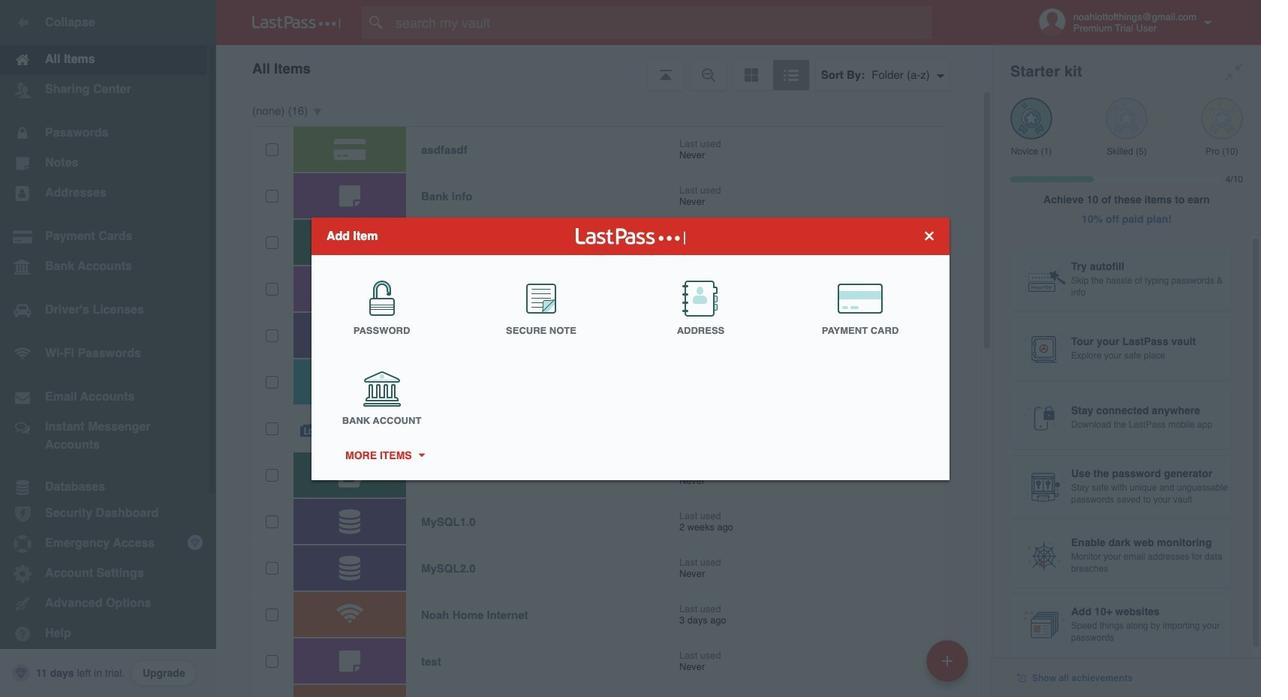 Task type: vqa. For each thing, say whether or not it's contained in the screenshot.
text box
no



Task type: describe. For each thing, give the bounding box(es) containing it.
main navigation navigation
[[0, 0, 216, 698]]

new item image
[[942, 656, 953, 666]]

search my vault text field
[[362, 6, 962, 39]]

caret right image
[[416, 454, 427, 457]]

vault options navigation
[[216, 45, 993, 90]]

new item navigation
[[921, 636, 978, 698]]



Task type: locate. For each thing, give the bounding box(es) containing it.
dialog
[[312, 217, 950, 480]]

lastpass image
[[252, 16, 341, 29]]

Search search field
[[362, 6, 962, 39]]



